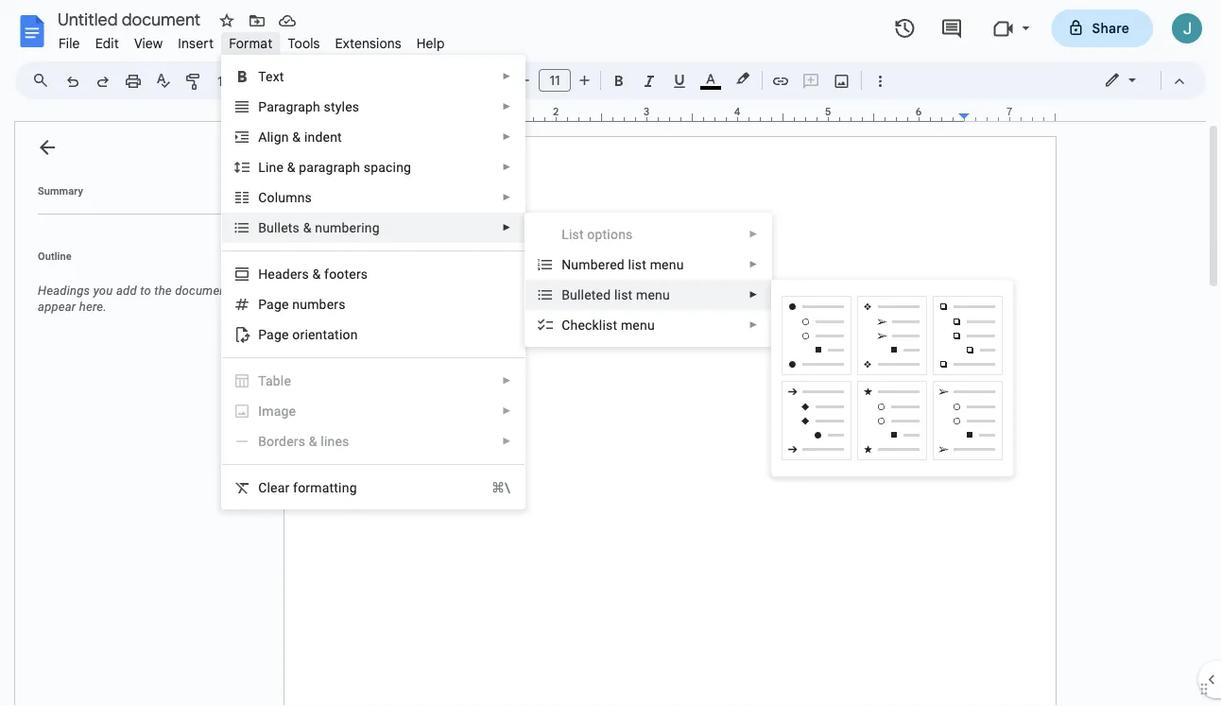 Task type: vqa. For each thing, say whether or not it's contained in the screenshot.


Task type: describe. For each thing, give the bounding box(es) containing it.
list
[[562, 226, 584, 242]]

& for eaders
[[313, 266, 321, 282]]

page n u mbers
[[258, 296, 346, 312]]

menu bar inside menu bar banner
[[51, 25, 453, 56]]

► for s & numbering
[[502, 222, 512, 233]]

1 row from the top
[[779, 49, 1006, 706]]

headings you add to the document will appear here.
[[38, 284, 253, 314]]

2 vertical spatial menu
[[621, 317, 655, 333]]

h eaders & footers
[[258, 266, 368, 282]]

format menu item
[[221, 32, 280, 54]]

bullets & numbering t element
[[258, 220, 386, 235]]

2 row from the top
[[779, 119, 1006, 706]]

page orientation
[[258, 327, 358, 342]]

numbered list menu n element
[[562, 257, 690, 272]]

row 2. column 1. arrow, diamond, bullet element
[[782, 381, 852, 460]]

table 2 element
[[258, 373, 297, 389]]

summary
[[38, 185, 83, 197]]

image m element
[[258, 403, 302, 419]]

p
[[258, 99, 267, 114]]

borders & lines q element
[[258, 434, 355, 449]]

& inside borders & lines menu item
[[309, 434, 317, 449]]

footers
[[324, 266, 368, 282]]

► inside table menu item
[[502, 375, 512, 386]]

menu containing list
[[525, 0, 773, 695]]

insert
[[178, 35, 214, 52]]

outline heading
[[15, 249, 272, 275]]

lines
[[321, 434, 349, 449]]

paragraph
[[299, 159, 360, 175]]

⌘\
[[492, 480, 511, 495]]

page for page n u mbers
[[258, 296, 289, 312]]

extensions
[[335, 35, 402, 52]]

& right t
[[303, 220, 312, 235]]

lear
[[267, 480, 290, 495]]

ulleted
[[570, 287, 611, 303]]

paragraph styles p element
[[258, 99, 365, 114]]

to
[[140, 284, 151, 298]]

outline
[[38, 250, 72, 262]]

bulle t s & numbering
[[258, 220, 380, 235]]

page orientation 3 element
[[258, 327, 364, 342]]

► for a lign & indent
[[502, 131, 512, 142]]

eaders
[[268, 266, 309, 282]]

t
[[288, 220, 293, 235]]

summary heading
[[38, 183, 83, 199]]

& for ine
[[287, 159, 296, 175]]

styles
[[324, 99, 360, 114]]

borders & lines menu item
[[222, 426, 525, 457]]

Menus field
[[24, 67, 65, 94]]

menu containing text
[[221, 55, 526, 510]]

c lear formatting
[[258, 480, 357, 495]]

right margin image
[[960, 107, 1055, 121]]

lign
[[267, 129, 289, 145]]

main toolbar
[[56, 0, 895, 391]]

borders
[[258, 434, 306, 449]]

menu for ulleted list menu
[[636, 287, 670, 303]]

insert menu item
[[170, 32, 221, 54]]

ine
[[266, 159, 284, 175]]

row 2. column 2. star, hollow, square element
[[858, 381, 928, 460]]

menu bar banner
[[0, 0, 1222, 706]]

b ulleted list menu
[[562, 287, 670, 303]]

& for lign
[[292, 129, 301, 145]]

help
[[417, 35, 445, 52]]

format
[[229, 35, 273, 52]]

c h ecklist menu
[[562, 317, 655, 333]]

line & paragraph spacing l element
[[258, 159, 417, 175]]

left margin image
[[285, 107, 380, 121]]

i
[[258, 403, 262, 419]]

n for s
[[298, 190, 305, 205]]

document
[[175, 284, 231, 298]]

extensions menu item
[[328, 32, 409, 54]]

table
[[258, 373, 291, 389]]

list o ptions
[[562, 226, 633, 242]]

file menu item
[[51, 32, 88, 54]]

mbers
[[307, 296, 346, 312]]

tools menu item
[[280, 32, 328, 54]]

you
[[93, 284, 113, 298]]

s for n
[[305, 190, 312, 205]]

row 1. column 2. crossed diamond, 3d arrow, square element
[[858, 296, 928, 375]]

b
[[562, 287, 570, 303]]

list for umbered
[[628, 257, 647, 272]]

application containing share
[[0, 0, 1222, 706]]

l ine & paragraph spacing
[[258, 159, 411, 175]]



Task type: locate. For each thing, give the bounding box(es) containing it.
bulle
[[258, 220, 288, 235]]

s
[[305, 190, 312, 205], [293, 220, 300, 235]]

0 horizontal spatial menu item
[[234, 402, 512, 421]]

list down the n umbered list menu
[[615, 287, 633, 303]]

&
[[292, 129, 301, 145], [287, 159, 296, 175], [303, 220, 312, 235], [313, 266, 321, 282], [309, 434, 317, 449]]

insert image image
[[832, 67, 853, 94]]

► for p aragraph styles
[[502, 101, 512, 112]]

Rename text field
[[51, 8, 212, 30]]

document outline element
[[15, 122, 272, 706]]

view menu item
[[127, 32, 170, 54]]

& left lines
[[309, 434, 317, 449]]

spacing
[[364, 159, 411, 175]]

l
[[258, 159, 266, 175]]

1 vertical spatial page
[[258, 327, 289, 342]]

1 vertical spatial n
[[292, 296, 300, 312]]

n
[[562, 257, 571, 272]]

► for s
[[502, 192, 512, 203]]

highlight color image
[[733, 67, 754, 90]]

aragraph
[[267, 99, 320, 114]]

m
[[262, 403, 274, 419]]

0 vertical spatial n
[[298, 190, 305, 205]]

►
[[502, 71, 512, 82], [502, 101, 512, 112], [502, 131, 512, 142], [502, 162, 512, 173], [502, 192, 512, 203], [502, 222, 512, 233], [749, 229, 758, 240], [749, 259, 758, 270], [749, 289, 758, 300], [749, 320, 758, 330], [502, 375, 512, 386], [502, 406, 512, 417], [502, 436, 512, 447]]

align & indent a element
[[258, 129, 348, 145]]

0 horizontal spatial s
[[293, 220, 300, 235]]

c down b
[[562, 317, 571, 333]]

age
[[274, 403, 296, 419]]

page
[[258, 296, 289, 312], [258, 327, 289, 342]]

2 page from the top
[[258, 327, 289, 342]]

edit menu item
[[88, 32, 127, 54]]

umbered
[[571, 257, 625, 272]]

menu up bulleted list menu b element
[[650, 257, 684, 272]]

menu for umbered list menu
[[650, 257, 684, 272]]

formatting
[[293, 480, 357, 495]]

menu down numbered list menu n element
[[636, 287, 670, 303]]

c down borders
[[258, 480, 267, 495]]

► for b ulleted list menu
[[749, 289, 758, 300]]

o
[[588, 226, 595, 242]]

n left 'mbers' at the top of page
[[292, 296, 300, 312]]

h
[[258, 266, 268, 282]]

& right the ine
[[287, 159, 296, 175]]

menu item up borders & lines menu item
[[234, 402, 512, 421]]

p aragraph styles
[[258, 99, 360, 114]]

0 vertical spatial menu
[[650, 257, 684, 272]]

► inside borders & lines menu item
[[502, 436, 512, 447]]

headers & footers h element
[[258, 266, 374, 282]]

Font size field
[[539, 69, 579, 93]]

1 horizontal spatial menu item
[[562, 225, 758, 244]]

menu down bulleted list menu b element
[[621, 317, 655, 333]]

page for page orientation
[[258, 327, 289, 342]]

Zoom field
[[210, 67, 281, 96]]

list
[[628, 257, 647, 272], [615, 287, 633, 303]]

► for n umbered list menu
[[749, 259, 758, 270]]

& right eaders
[[313, 266, 321, 282]]

n
[[298, 190, 305, 205], [292, 296, 300, 312]]

n umbered list menu
[[562, 257, 684, 272]]

row 1. column 1. bullet, hollow, square element
[[782, 296, 852, 375]]

text s element
[[258, 69, 290, 84]]

page down page n u mbers
[[258, 327, 289, 342]]

bulleted list menu b element
[[562, 287, 676, 303]]

menu item up numbered list menu n element
[[562, 225, 758, 244]]

0 vertical spatial list
[[628, 257, 647, 272]]

page numbers u element
[[258, 296, 351, 312]]

borders & lines
[[258, 434, 349, 449]]

menu item containing list
[[562, 225, 758, 244]]

file
[[59, 35, 80, 52]]

help menu item
[[409, 32, 453, 54]]

menu item
[[562, 225, 758, 244], [234, 402, 512, 421]]

indent
[[304, 129, 342, 145]]

u
[[300, 296, 307, 312]]

row
[[779, 49, 1006, 706], [779, 119, 1006, 706]]

list up bulleted list menu b element
[[628, 257, 647, 272]]

clear formatting c element
[[258, 480, 363, 495]]

1 vertical spatial s
[[293, 220, 300, 235]]

1 horizontal spatial s
[[305, 190, 312, 205]]

text
[[258, 69, 284, 84]]

menu bar
[[51, 25, 453, 56]]

0 vertical spatial s
[[305, 190, 312, 205]]

numbering
[[315, 220, 380, 235]]

colum n s
[[258, 190, 312, 205]]

share button
[[1052, 9, 1154, 47]]

checklist menu h element
[[562, 317, 661, 333]]

ecklist
[[578, 317, 618, 333]]

text color image
[[701, 67, 721, 90]]

Star checkbox
[[214, 8, 240, 34]]

appear
[[38, 300, 76, 314]]

list for ulleted
[[615, 287, 633, 303]]

► for ecklist menu
[[749, 320, 758, 330]]

application
[[0, 0, 1222, 706]]

add
[[116, 284, 137, 298]]

s for t
[[293, 220, 300, 235]]

c for h
[[562, 317, 571, 333]]

tools
[[288, 35, 320, 52]]

n for u
[[292, 296, 300, 312]]

1 vertical spatial menu
[[636, 287, 670, 303]]

share
[[1093, 20, 1130, 36]]

menu
[[650, 257, 684, 272], [636, 287, 670, 303], [621, 317, 655, 333]]

mode and view toolbar
[[1090, 61, 1195, 99]]

menu
[[525, 0, 773, 695], [221, 55, 526, 510]]

colum
[[258, 190, 298, 205]]

columns n element
[[258, 190, 318, 205]]

edit
[[95, 35, 119, 52]]

1 page from the top
[[258, 296, 289, 312]]

headings
[[38, 284, 90, 298]]

0 horizontal spatial c
[[258, 480, 267, 495]]

a
[[258, 129, 267, 145]]

the
[[154, 284, 172, 298]]

0 vertical spatial page
[[258, 296, 289, 312]]

⌘backslash element
[[469, 478, 511, 497]]

s right 'bulle'
[[293, 220, 300, 235]]

1 vertical spatial c
[[258, 480, 267, 495]]

here.
[[79, 300, 107, 314]]

view
[[134, 35, 163, 52]]

c
[[562, 317, 571, 333], [258, 480, 267, 495]]

c for lear
[[258, 480, 267, 495]]

menu item containing i
[[234, 402, 512, 421]]

ptions
[[595, 226, 633, 242]]

a lign & indent
[[258, 129, 342, 145]]

Font size text field
[[540, 69, 570, 92]]

1 vertical spatial list
[[615, 287, 633, 303]]

s right colum
[[305, 190, 312, 205]]

0 vertical spatial c
[[562, 317, 571, 333]]

table menu item
[[222, 366, 525, 396]]

0 vertical spatial menu item
[[562, 225, 758, 244]]

1 vertical spatial menu item
[[234, 402, 512, 421]]

1 horizontal spatial c
[[562, 317, 571, 333]]

► for age
[[502, 406, 512, 417]]

& right lign
[[292, 129, 301, 145]]

h
[[571, 317, 578, 333]]

Zoom text field
[[213, 68, 258, 95]]

► for l ine & paragraph spacing
[[502, 162, 512, 173]]

list options o element
[[562, 226, 639, 242]]

n up bulle t s & numbering
[[298, 190, 305, 205]]

orientation
[[292, 327, 358, 342]]

i m age
[[258, 403, 296, 419]]

will
[[234, 284, 253, 298]]

menu bar containing file
[[51, 25, 453, 56]]

page left u
[[258, 296, 289, 312]]



